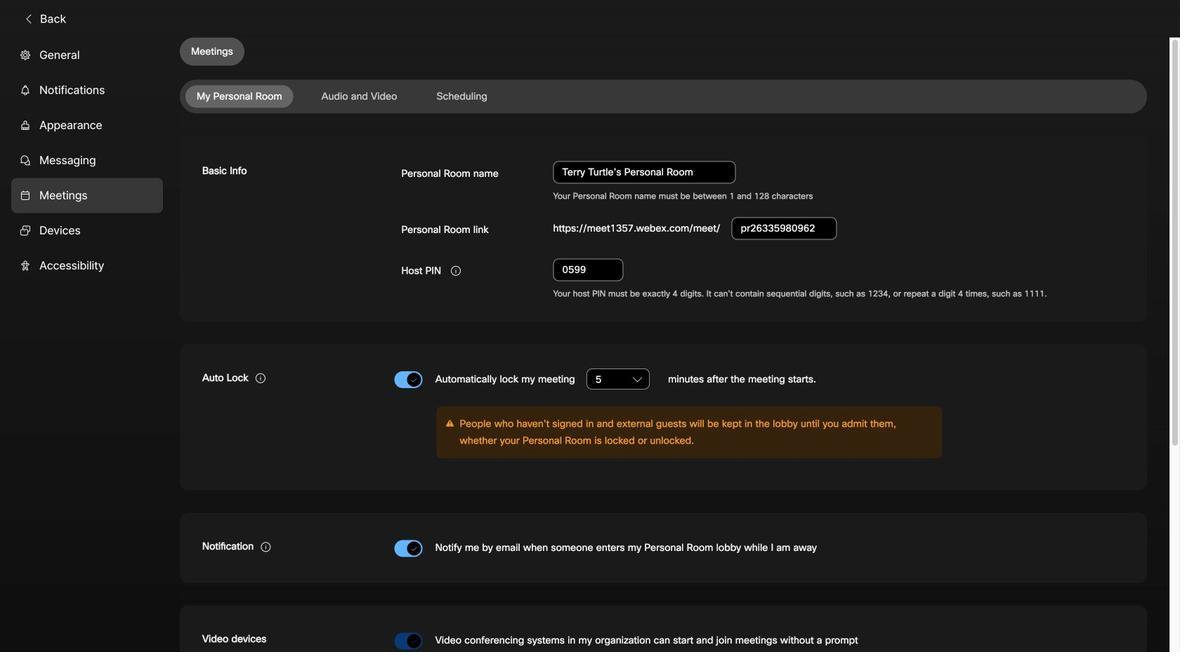 Task type: describe. For each thing, give the bounding box(es) containing it.
notifications tab
[[11, 73, 163, 108]]

settings navigation
[[0, 38, 180, 653]]

appearance tab
[[11, 108, 163, 143]]

devices tab
[[11, 213, 163, 249]]



Task type: locate. For each thing, give the bounding box(es) containing it.
general tab
[[11, 38, 163, 73]]

messaging tab
[[11, 143, 163, 178]]

accessibility tab
[[11, 249, 163, 284]]

meetings tab
[[11, 178, 163, 213]]



Task type: vqa. For each thing, say whether or not it's contained in the screenshot.
Quote message ICON
no



